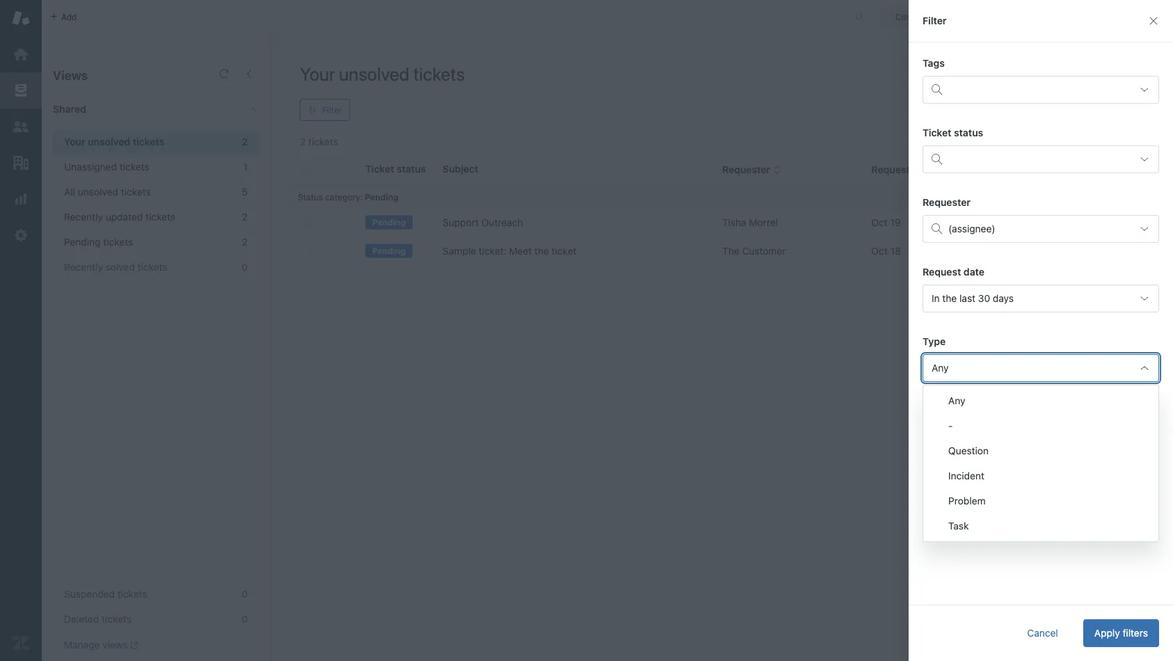 Task type: vqa. For each thing, say whether or not it's contained in the screenshot.
the 2
yes



Task type: locate. For each thing, give the bounding box(es) containing it.
18
[[891, 245, 901, 257]]

unsolved for 5
[[78, 186, 118, 198]]

0 vertical spatial recently
[[64, 211, 103, 223]]

close drawer image
[[1148, 15, 1160, 26]]

In the last 30 days field
[[923, 285, 1160, 313]]

cancel
[[1028, 627, 1058, 639]]

ticket
[[552, 245, 577, 257]]

your unsolved tickets up filter button
[[300, 63, 465, 84]]

filter inside dialog
[[923, 15, 947, 26]]

0 horizontal spatial your
[[64, 136, 85, 148]]

unassigned
[[64, 161, 117, 173]]

None field
[[923, 424, 1160, 452]]

ticket
[[923, 127, 952, 139]]

filters
[[1123, 627, 1148, 639]]

type down in
[[923, 336, 946, 347]]

customers image
[[12, 118, 30, 136]]

in
[[932, 293, 940, 304]]

your unsolved tickets up "unassigned tickets"
[[64, 136, 164, 148]]

1 horizontal spatial filter
[[923, 15, 947, 26]]

2
[[242, 136, 248, 148], [242, 211, 248, 223], [242, 236, 248, 248]]

0 vertical spatial priority
[[1056, 164, 1090, 175]]

low
[[1056, 217, 1074, 228]]

requester
[[722, 164, 771, 175], [923, 197, 971, 208]]

your unsolved tickets
[[300, 63, 465, 84], [64, 136, 164, 148]]

0 horizontal spatial your unsolved tickets
[[64, 136, 164, 148]]

filter inside button
[[322, 105, 342, 115]]

1 vertical spatial question
[[949, 445, 989, 457]]

3 0 from the top
[[242, 614, 248, 625]]

0 horizontal spatial priority
[[923, 405, 957, 417]]

priority
[[1056, 164, 1090, 175], [923, 405, 957, 417]]

row up the
[[290, 208, 1163, 237]]

your up filter button
[[300, 63, 335, 84]]

all unsolved tickets
[[64, 186, 151, 198]]

manage
[[64, 639, 100, 651]]

any option
[[924, 388, 1159, 413]]

1 2 from the top
[[242, 136, 248, 148]]

problem option
[[924, 489, 1159, 514]]

tickets
[[413, 63, 465, 84], [133, 136, 164, 148], [120, 161, 149, 173], [121, 186, 151, 198], [146, 211, 175, 223], [103, 236, 133, 248], [138, 261, 167, 273], [117, 588, 147, 600], [102, 614, 131, 625]]

updated
[[106, 211, 143, 223]]

1 vertical spatial oct
[[872, 245, 888, 257]]

views
[[53, 68, 88, 82]]

1 recently from the top
[[64, 211, 103, 223]]

unsolved up "unassigned tickets"
[[88, 136, 130, 148]]

requester inside filter dialog
[[923, 197, 971, 208]]

recently
[[64, 211, 103, 223], [64, 261, 103, 273]]

0 horizontal spatial requester
[[722, 164, 771, 175]]

any inside field
[[932, 362, 949, 374]]

customer
[[742, 245, 786, 257]]

question
[[950, 217, 990, 228], [949, 445, 989, 457]]

category:
[[325, 192, 363, 202]]

status
[[954, 127, 984, 139]]

subject
[[443, 163, 479, 175]]

0 vertical spatial any
[[932, 362, 949, 374]]

1 horizontal spatial priority
[[1056, 164, 1090, 175]]

main element
[[0, 0, 42, 661]]

your up unassigned
[[64, 136, 85, 148]]

2 oct from the top
[[872, 245, 888, 257]]

unassigned tickets
[[64, 161, 149, 173]]

any
[[932, 362, 949, 374], [949, 395, 966, 406]]

0 vertical spatial your
[[300, 63, 335, 84]]

1 vertical spatial requester
[[923, 197, 971, 208]]

2 recently from the top
[[64, 261, 103, 273]]

requester button
[[722, 164, 782, 176]]

1 horizontal spatial your unsolved tickets
[[300, 63, 465, 84]]

oct left 19
[[872, 217, 888, 228]]

manage views link
[[64, 639, 138, 651]]

0 vertical spatial oct
[[872, 217, 888, 228]]

oct left 18
[[872, 245, 888, 257]]

0 vertical spatial 0
[[242, 261, 248, 273]]

1 vertical spatial recently
[[64, 261, 103, 273]]

type button
[[950, 164, 984, 176]]

0
[[242, 261, 248, 273], [242, 588, 248, 600], [242, 614, 248, 625]]

3 2 from the top
[[242, 236, 248, 248]]

admin image
[[12, 226, 30, 244]]

1 vertical spatial 2
[[242, 211, 248, 223]]

0 horizontal spatial type
[[923, 336, 946, 347]]

Any field
[[923, 354, 1160, 382]]

question up the date
[[950, 217, 990, 228]]

0 vertical spatial type
[[950, 164, 973, 175]]

0 vertical spatial question
[[950, 217, 990, 228]]

1 vertical spatial your unsolved tickets
[[64, 136, 164, 148]]

zendesk support image
[[12, 9, 30, 27]]

- question
[[949, 420, 989, 457]]

2 vertical spatial unsolved
[[78, 186, 118, 198]]

priority up the - on the right bottom
[[923, 405, 957, 417]]

any inside option
[[949, 395, 966, 406]]

1 vertical spatial any
[[949, 395, 966, 406]]

row containing support outreach
[[290, 208, 1163, 237]]

1 vertical spatial priority
[[923, 405, 957, 417]]

0 for suspended tickets
[[242, 588, 248, 600]]

(opens in a new tab) image
[[128, 641, 138, 650]]

the
[[722, 245, 740, 257]]

in the last 30 days
[[932, 293, 1014, 304]]

filter
[[923, 15, 947, 26], [322, 105, 342, 115]]

0 vertical spatial requester
[[722, 164, 771, 175]]

suspended tickets
[[64, 588, 147, 600]]

2 vertical spatial 0
[[242, 614, 248, 625]]

solved
[[106, 261, 135, 273]]

0 vertical spatial 2
[[242, 136, 248, 148]]

the
[[535, 245, 549, 257], [943, 293, 957, 304]]

row containing sample ticket: meet the ticket
[[290, 237, 1163, 266]]

type
[[950, 164, 973, 175], [923, 336, 946, 347]]

deleted tickets
[[64, 614, 131, 625]]

unsolved for 2
[[88, 136, 130, 148]]

1 horizontal spatial type
[[950, 164, 973, 175]]

sample ticket: meet the ticket link
[[443, 244, 577, 258]]

0 for recently solved tickets
[[242, 261, 248, 273]]

1 oct from the top
[[872, 217, 888, 228]]

date
[[964, 266, 985, 278]]

morrel
[[749, 217, 778, 228]]

2 row from the top
[[290, 237, 1163, 266]]

type down 'status'
[[950, 164, 973, 175]]

your
[[300, 63, 335, 84], [64, 136, 85, 148]]

play
[[1115, 71, 1134, 82]]

manage views
[[64, 639, 128, 651]]

unsolved
[[339, 63, 410, 84], [88, 136, 130, 148], [78, 186, 118, 198]]

row
[[290, 208, 1163, 237], [290, 237, 1163, 266]]

1 horizontal spatial requester
[[923, 197, 971, 208]]

unsolved up filter button
[[339, 63, 410, 84]]

collapse views pane image
[[244, 68, 255, 79]]

1 row from the top
[[290, 208, 1163, 237]]

tisha
[[722, 217, 747, 228]]

any for any field
[[932, 362, 949, 374]]

-
[[949, 420, 953, 432]]

0 horizontal spatial filter
[[322, 105, 342, 115]]

5
[[242, 186, 248, 198]]

recently down all on the left top of page
[[64, 211, 103, 223]]

1 horizontal spatial the
[[943, 293, 957, 304]]

recently down pending tickets
[[64, 261, 103, 273]]

0 vertical spatial filter
[[923, 15, 947, 26]]

1 vertical spatial 0
[[242, 588, 248, 600]]

filter dialog
[[909, 0, 1173, 661]]

the right in
[[943, 293, 957, 304]]

row down the tisha
[[290, 237, 1163, 266]]

status category: pending
[[298, 192, 399, 202]]

19
[[891, 217, 901, 228]]

suspended
[[64, 588, 115, 600]]

1 vertical spatial your
[[64, 136, 85, 148]]

2 0 from the top
[[242, 588, 248, 600]]

requester up (assignee)
[[923, 197, 971, 208]]

incident option
[[924, 464, 1159, 489]]

oct
[[872, 217, 888, 228], [872, 245, 888, 257]]

1 vertical spatial filter
[[322, 105, 342, 115]]

support outreach link
[[443, 216, 523, 230]]

the right meet
[[535, 245, 549, 257]]

priority up 'low'
[[1056, 164, 1090, 175]]

recently updated tickets
[[64, 211, 175, 223]]

2 vertical spatial 2
[[242, 236, 248, 248]]

requester up tisha morrel
[[722, 164, 771, 175]]

unsolved down unassigned
[[78, 186, 118, 198]]

shared button
[[42, 88, 234, 130]]

pending
[[365, 192, 399, 202], [372, 217, 406, 227], [64, 236, 101, 248], [372, 246, 406, 256]]

the inside field
[[943, 293, 957, 304]]

2 2 from the top
[[242, 211, 248, 223]]

last
[[960, 293, 976, 304]]

0 horizontal spatial the
[[535, 245, 549, 257]]

1 vertical spatial type
[[923, 336, 946, 347]]

1 vertical spatial the
[[943, 293, 957, 304]]

the customer
[[722, 245, 786, 257]]

1 0 from the top
[[242, 261, 248, 273]]

priority inside button
[[1056, 164, 1090, 175]]

1 vertical spatial unsolved
[[88, 136, 130, 148]]

any for 'type' list box
[[949, 395, 966, 406]]

question up incident
[[949, 445, 989, 457]]



Task type: describe. For each thing, give the bounding box(es) containing it.
oct 18
[[872, 245, 901, 257]]

ticket:
[[479, 245, 507, 257]]

organizations image
[[12, 154, 30, 172]]

oct for oct 19
[[872, 217, 888, 228]]

type inside filter dialog
[[923, 336, 946, 347]]

apply filters button
[[1084, 619, 1160, 647]]

ticket status
[[923, 127, 984, 139]]

request
[[923, 266, 961, 278]]

requester element
[[923, 215, 1160, 243]]

2 for your unsolved tickets
[[242, 136, 248, 148]]

2 for pending tickets
[[242, 236, 248, 248]]

requester inside requester button
[[722, 164, 771, 175]]

ticket status element
[[923, 145, 1160, 173]]

cancel button
[[1016, 619, 1070, 647]]

- option
[[924, 413, 1159, 438]]

refresh views pane image
[[219, 68, 230, 79]]

apply filters
[[1095, 627, 1148, 639]]

apply
[[1095, 627, 1120, 639]]

problem
[[949, 495, 986, 507]]

0 vertical spatial the
[[535, 245, 549, 257]]

question inside 'type' list box
[[949, 445, 989, 457]]

task
[[949, 520, 969, 532]]

tags element
[[923, 76, 1160, 104]]

conversations button
[[880, 6, 983, 28]]

2 for recently updated tickets
[[242, 211, 248, 223]]

oct for oct 18
[[872, 245, 888, 257]]

requested button
[[872, 164, 933, 176]]

views
[[102, 639, 128, 651]]

recently solved tickets
[[64, 261, 167, 273]]

type list box
[[923, 385, 1160, 542]]

requested
[[872, 164, 922, 175]]

zendesk image
[[12, 634, 30, 652]]

reporting image
[[12, 190, 30, 208]]

(assignee)
[[949, 223, 996, 235]]

shared heading
[[42, 88, 271, 130]]

support outreach
[[443, 217, 523, 228]]

30
[[978, 293, 991, 304]]

priority button
[[1056, 164, 1101, 176]]

days
[[993, 293, 1014, 304]]

oct 19
[[872, 217, 901, 228]]

question inside row
[[950, 217, 990, 228]]

0 vertical spatial unsolved
[[339, 63, 410, 84]]

outreach
[[482, 217, 523, 228]]

tisha morrel
[[722, 217, 778, 228]]

incident
[[949, 470, 985, 482]]

get started image
[[12, 45, 30, 63]]

1
[[243, 161, 248, 173]]

play button
[[1086, 63, 1146, 90]]

task option
[[924, 514, 1159, 539]]

question option
[[924, 438, 1159, 464]]

1 horizontal spatial your
[[300, 63, 335, 84]]

all
[[64, 186, 75, 198]]

support
[[443, 217, 479, 228]]

sample
[[443, 245, 476, 257]]

recently for recently solved tickets
[[64, 261, 103, 273]]

conversations
[[896, 12, 952, 22]]

sample ticket: meet the ticket
[[443, 245, 577, 257]]

meet
[[509, 245, 532, 257]]

0 for deleted tickets
[[242, 614, 248, 625]]

priority inside filter dialog
[[923, 405, 957, 417]]

deleted
[[64, 614, 99, 625]]

filter button
[[300, 99, 350, 121]]

request date
[[923, 266, 985, 278]]

0 vertical spatial your unsolved tickets
[[300, 63, 465, 84]]

shared
[[53, 103, 86, 115]]

recently for recently updated tickets
[[64, 211, 103, 223]]

tags
[[923, 57, 945, 69]]

pending tickets
[[64, 236, 133, 248]]

type inside button
[[950, 164, 973, 175]]

views image
[[12, 81, 30, 100]]

status
[[298, 192, 323, 202]]



